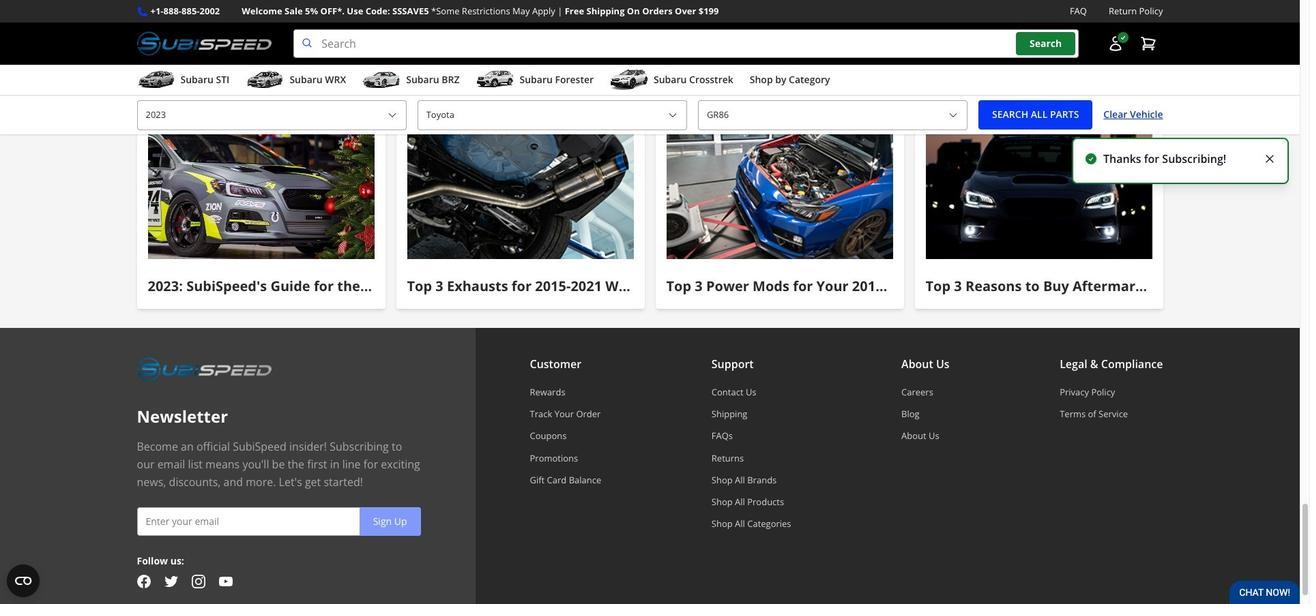 Task type: vqa. For each thing, say whether or not it's contained in the screenshot.
facebook logo
yes



Task type: locate. For each thing, give the bounding box(es) containing it.
Enter your email text field
[[137, 508, 421, 536]]

Select Year button
[[137, 100, 406, 130]]

a subaru forester thumbnail image image
[[476, 70, 514, 90]]

search input field
[[294, 29, 1078, 58]]

1 subispeed logo image from the top
[[137, 29, 272, 58]]

1 vertical spatial subispeed logo image
[[137, 355, 272, 384]]

instagram logo image
[[191, 575, 205, 589]]

button image
[[1107, 36, 1123, 52]]

a subaru wrx thumbnail image image
[[246, 70, 284, 90]]

select model image
[[948, 110, 959, 121]]

a subaru sti thumbnail image image
[[137, 70, 175, 90]]

a subaru crosstrek thumbnail image image
[[610, 70, 648, 90]]

facebook logo image
[[137, 575, 150, 589]]

subispeed logo image
[[137, 29, 272, 58], [137, 355, 272, 384]]

0 vertical spatial subispeed logo image
[[137, 29, 272, 58]]

status
[[1072, 138, 1289, 184]]



Task type: describe. For each thing, give the bounding box(es) containing it.
select year image
[[387, 110, 398, 121]]

2 subispeed logo image from the top
[[137, 355, 272, 384]]

youtube logo image
[[219, 575, 232, 589]]

select make image
[[667, 110, 678, 121]]

twitter logo image
[[164, 575, 178, 589]]

wrx/sti interior image
[[148, 128, 374, 259]]

wrx/sti exhaust image
[[407, 128, 634, 259]]

Select Model button
[[698, 100, 968, 130]]

a subaru brz thumbnail image image
[[362, 70, 401, 90]]

Select Make button
[[417, 100, 687, 130]]

wrx/sti aftermarket light image
[[926, 128, 1152, 259]]

wrx/sti engine bay image
[[666, 128, 893, 259]]

open widget image
[[7, 565, 40, 598]]



